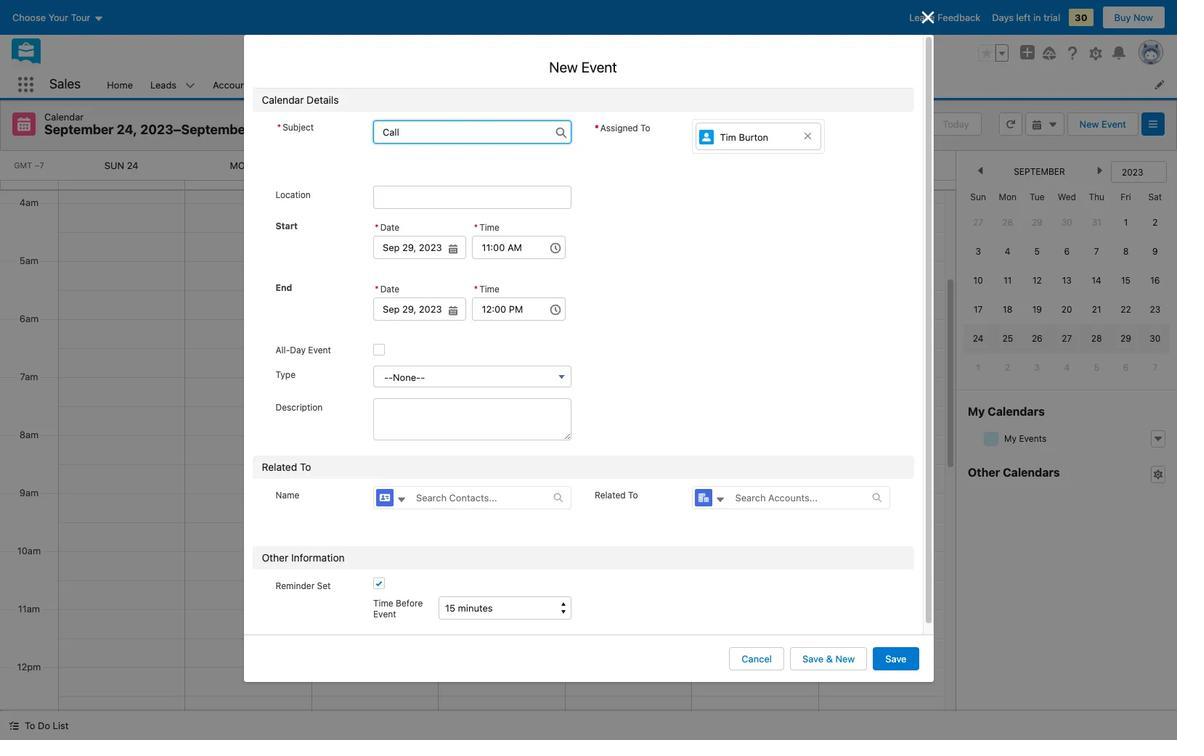 Task type: vqa. For each thing, say whether or not it's contained in the screenshot.
TIM on the top
yes



Task type: describe. For each thing, give the bounding box(es) containing it.
contacts image
[[376, 490, 394, 507]]

other for other calendars
[[968, 466, 1000, 479]]

calendar details
[[262, 94, 339, 106]]

26
[[1032, 333, 1043, 344]]

subject
[[283, 122, 314, 133]]

all-day event
[[276, 345, 331, 356]]

9
[[1152, 246, 1158, 257]]

buy now button
[[1102, 6, 1166, 29]]

day
[[290, 345, 306, 356]]

text default image inside to do list button
[[9, 721, 19, 731]]

0 horizontal spatial 2
[[1005, 362, 1010, 373]]

dashboards link
[[590, 71, 660, 98]]

0 vertical spatial 28
[[1002, 217, 1013, 228]]

calendar for details
[[262, 94, 304, 106]]

0 vertical spatial 2
[[1153, 217, 1158, 228]]

19
[[1032, 304, 1042, 315]]

sun 24 button
[[104, 160, 138, 171]]

tim
[[720, 131, 736, 143]]

new event button
[[1067, 113, 1139, 136]]

name
[[276, 490, 299, 501]]

details
[[307, 94, 339, 106]]

0 horizontal spatial 30
[[1061, 217, 1072, 228]]

other information
[[262, 552, 345, 564]]

0 horizontal spatial 29
[[1032, 217, 1043, 228]]

reports link
[[679, 71, 731, 98]]

date for end
[[380, 284, 399, 295]]

12
[[1033, 275, 1042, 286]]

calendar inside calendar link
[[463, 79, 502, 90]]

3 - from the left
[[421, 372, 425, 384]]

* time for start
[[474, 222, 500, 233]]

start
[[276, 221, 298, 232]]

fri
[[1121, 192, 1131, 203]]

9am
[[19, 487, 39, 499]]

0 horizontal spatial 5
[[1035, 246, 1040, 257]]

september inside calendar september 24, 2023–september 30, 2023
[[44, 122, 114, 137]]

home link
[[98, 71, 142, 98]]

to inside button
[[25, 720, 35, 732]]

assigned
[[600, 123, 638, 134]]

to left accounts icon
[[628, 490, 638, 501]]

time for end
[[479, 284, 500, 295]]

leads list item
[[142, 71, 204, 98]]

* subject
[[277, 122, 314, 133]]

Location text field
[[373, 186, 572, 209]]

sun 24
[[104, 160, 138, 171]]

--none--
[[384, 372, 425, 384]]

1 vertical spatial 24
[[973, 333, 984, 344]]

left
[[1016, 12, 1031, 23]]

1 horizontal spatial 27
[[1062, 333, 1072, 344]]

14
[[1092, 275, 1102, 286]]

related for new event
[[262, 461, 297, 474]]

none-
[[393, 372, 421, 384]]

22
[[1121, 304, 1131, 315]]

time for start
[[479, 222, 500, 233]]

gmt −7
[[14, 160, 44, 170]]

sat
[[1148, 192, 1162, 203]]

2023–september
[[140, 122, 251, 137]]

sales
[[49, 76, 81, 92]]

description
[[276, 402, 323, 413]]

my for my events
[[1004, 433, 1017, 444]]

opportunities
[[366, 79, 427, 90]]

0 horizontal spatial new event
[[549, 59, 617, 76]]

assigned to
[[600, 123, 650, 134]]

leave feedback link
[[909, 12, 981, 23]]

my for my calendars
[[968, 405, 985, 418]]

1 - from the left
[[384, 372, 389, 384]]

date for start
[[380, 222, 399, 233]]

&
[[826, 654, 833, 665]]

today button
[[931, 113, 982, 136]]

calendar link
[[454, 71, 511, 98]]

calendar list item
[[454, 71, 530, 98]]

0 vertical spatial 25
[[255, 160, 266, 171]]

11
[[1004, 275, 1012, 286]]

0 vertical spatial 4
[[1005, 246, 1011, 257]]

to do list button
[[0, 712, 77, 741]]

today
[[943, 118, 969, 130]]

1 horizontal spatial 29
[[1121, 333, 1131, 344]]

calendars for other calendars
[[1003, 466, 1060, 479]]

quotes list item
[[750, 71, 818, 98]]

forecasts
[[539, 79, 582, 90]]

reminder set
[[276, 581, 331, 592]]

location
[[276, 190, 311, 201]]

8am
[[19, 429, 39, 441]]

accounts link
[[204, 71, 263, 98]]

1 vertical spatial 1
[[976, 362, 980, 373]]

0 horizontal spatial 3
[[976, 246, 981, 257]]

tim burton link
[[696, 123, 822, 150]]

to down description
[[300, 461, 311, 474]]

5am
[[19, 255, 39, 266]]

new event inside button
[[1080, 118, 1126, 130]]

30,
[[254, 122, 274, 137]]

end
[[276, 283, 292, 293]]

grid containing sun
[[964, 186, 1170, 383]]

−7
[[34, 160, 44, 170]]

save & new button
[[790, 648, 867, 671]]

related to for related to
[[595, 490, 638, 501]]

in
[[1033, 12, 1041, 23]]

accounts image
[[695, 490, 713, 507]]

2 - from the left
[[389, 372, 393, 384]]

contacts link
[[282, 71, 339, 98]]

leave
[[909, 12, 935, 23]]

thu
[[1089, 192, 1105, 203]]

1 horizontal spatial 5
[[1094, 362, 1099, 373]]

1 vertical spatial 3
[[1035, 362, 1040, 373]]

23
[[1150, 304, 1161, 315]]

search...
[[449, 47, 488, 59]]

18
[[1003, 304, 1013, 315]]

10am
[[17, 545, 41, 557]]

set
[[317, 581, 331, 592]]

reminder
[[276, 581, 315, 592]]

* date for end
[[375, 284, 399, 295]]

Description text field
[[373, 399, 572, 441]]

quotes
[[759, 79, 790, 90]]

reports list item
[[679, 71, 750, 98]]

type
[[276, 370, 296, 381]]

burton
[[739, 131, 768, 143]]

sun for sun 24
[[104, 160, 124, 171]]

31
[[1092, 217, 1101, 228]]

information
[[291, 552, 345, 564]]

1 horizontal spatial 6
[[1123, 362, 1129, 373]]

time before event
[[373, 599, 423, 620]]

to do list
[[25, 720, 69, 732]]

21
[[1092, 304, 1101, 315]]

forecasts link
[[530, 71, 590, 98]]

my calendars
[[968, 405, 1045, 418]]

now
[[1134, 12, 1153, 23]]

mon 25 button
[[230, 160, 266, 171]]

calendar september 24, 2023–september 30, 2023
[[44, 111, 310, 137]]

0 vertical spatial 30
[[1075, 12, 1088, 23]]

mon 25
[[230, 160, 266, 171]]



Task type: locate. For each thing, give the bounding box(es) containing it.
4 down 20
[[1064, 362, 1070, 373]]

0 vertical spatial 27
[[973, 217, 983, 228]]

24 down 17
[[973, 333, 984, 344]]

0 vertical spatial 29
[[1032, 217, 1043, 228]]

0 horizontal spatial mon
[[230, 160, 252, 171]]

list
[[53, 720, 69, 732]]

1 horizontal spatial sun
[[970, 192, 986, 203]]

september down sales on the top of page
[[44, 122, 114, 137]]

grid
[[964, 186, 1170, 383]]

search... button
[[421, 41, 711, 65]]

1 vertical spatial sun
[[970, 192, 986, 203]]

0 vertical spatial 7
[[1094, 246, 1099, 257]]

0 horizontal spatial other
[[262, 552, 288, 564]]

1 horizontal spatial calendar
[[262, 94, 304, 106]]

1 vertical spatial 7
[[1153, 362, 1158, 373]]

0 horizontal spatial new
[[549, 59, 578, 76]]

30 down 23
[[1150, 333, 1161, 344]]

7am
[[20, 371, 38, 383]]

accounts
[[213, 79, 254, 90]]

1 vertical spatial time
[[479, 284, 500, 295]]

1 horizontal spatial 2
[[1153, 217, 1158, 228]]

29 down the tue
[[1032, 217, 1043, 228]]

mon for mon
[[999, 192, 1017, 203]]

save left &
[[802, 654, 824, 665]]

related to for new event
[[262, 461, 311, 474]]

10
[[974, 275, 983, 286]]

calendar down search...
[[463, 79, 502, 90]]

calendars down 'events'
[[1003, 466, 1060, 479]]

other
[[968, 466, 1000, 479], [262, 552, 288, 564]]

buy
[[1114, 12, 1131, 23]]

event inside new event button
[[1102, 118, 1126, 130]]

1 vertical spatial mon
[[999, 192, 1017, 203]]

list containing home
[[98, 71, 1177, 98]]

event inside time before event
[[373, 610, 396, 620]]

1 down "fri"
[[1124, 217, 1128, 228]]

1 vertical spatial * time
[[474, 284, 500, 295]]

None text field
[[373, 121, 572, 144]]

calendars
[[988, 405, 1045, 418], [1003, 466, 1060, 479]]

--none-- button
[[373, 366, 572, 388]]

1 horizontal spatial 24
[[973, 333, 984, 344]]

0 vertical spatial 3
[[976, 246, 981, 257]]

6 up 13 at the right of the page
[[1064, 246, 1070, 257]]

leads link
[[142, 71, 185, 98]]

cancel
[[742, 654, 772, 665]]

calendar inside calendar september 24, 2023–september 30, 2023
[[44, 111, 84, 123]]

1 vertical spatial 25
[[1002, 333, 1013, 344]]

6
[[1064, 246, 1070, 257], [1123, 362, 1129, 373]]

dashboards
[[599, 79, 652, 90]]

to right the assigned
[[641, 123, 650, 134]]

0 vertical spatial date
[[380, 222, 399, 233]]

0 horizontal spatial 6
[[1064, 246, 1070, 257]]

save right &
[[886, 654, 907, 665]]

group left today
[[882, 113, 928, 136]]

1 vertical spatial calendars
[[1003, 466, 1060, 479]]

mon
[[230, 160, 252, 171], [999, 192, 1017, 203]]

contacts
[[290, 79, 330, 90]]

1 vertical spatial related to
[[595, 490, 638, 501]]

september
[[44, 122, 114, 137], [1014, 166, 1065, 177]]

reports
[[688, 79, 722, 90]]

0 horizontal spatial 1
[[976, 362, 980, 373]]

other up 'reminder'
[[262, 552, 288, 564]]

date
[[380, 222, 399, 233], [380, 284, 399, 295]]

home
[[107, 79, 133, 90]]

my up hide items icon
[[968, 405, 985, 418]]

other down hide items icon
[[968, 466, 1000, 479]]

1 horizontal spatial new event
[[1080, 118, 1126, 130]]

* time for end
[[474, 284, 500, 295]]

1 horizontal spatial 7
[[1153, 362, 1158, 373]]

list
[[98, 71, 1177, 98]]

quotes link
[[750, 71, 799, 98]]

0 vertical spatial september
[[44, 122, 114, 137]]

0 horizontal spatial my
[[968, 405, 985, 418]]

group down location text field
[[373, 219, 467, 259]]

opportunities link
[[358, 71, 435, 98]]

new inside button
[[1080, 118, 1099, 130]]

0 horizontal spatial september
[[44, 122, 114, 137]]

2023
[[277, 122, 310, 137]]

1 vertical spatial new event
[[1080, 118, 1126, 130]]

0 vertical spatial my
[[968, 405, 985, 418]]

* date
[[375, 222, 399, 233], [375, 284, 399, 295]]

1 horizontal spatial other
[[968, 466, 1000, 479]]

tim burton
[[720, 131, 768, 143]]

days left in trial
[[992, 12, 1060, 23]]

1 horizontal spatial 3
[[1035, 362, 1040, 373]]

1 vertical spatial date
[[380, 284, 399, 295]]

0 horizontal spatial save
[[802, 654, 824, 665]]

28 down 21
[[1091, 333, 1102, 344]]

0 vertical spatial mon
[[230, 160, 252, 171]]

september up the tue
[[1014, 166, 1065, 177]]

1 save from the left
[[802, 654, 824, 665]]

text default image
[[1032, 120, 1042, 130], [1153, 434, 1163, 444], [1153, 470, 1163, 480], [873, 493, 883, 503], [9, 721, 19, 731]]

0 vertical spatial * date
[[375, 222, 399, 233]]

related for related to
[[595, 490, 626, 501]]

30 down wed
[[1061, 217, 1072, 228]]

2 horizontal spatial calendar
[[463, 79, 502, 90]]

to left do
[[25, 720, 35, 732]]

save for save
[[886, 654, 907, 665]]

related to
[[262, 461, 311, 474], [595, 490, 638, 501]]

0 vertical spatial 24
[[127, 160, 138, 171]]

wed
[[1058, 192, 1076, 203]]

to
[[641, 123, 650, 134], [300, 461, 311, 474], [628, 490, 638, 501], [25, 720, 35, 732]]

13
[[1062, 275, 1072, 286]]

1 horizontal spatial 28
[[1091, 333, 1102, 344]]

all-
[[276, 345, 290, 356]]

1 horizontal spatial related
[[595, 490, 626, 501]]

my right hide items icon
[[1004, 433, 1017, 444]]

2 vertical spatial time
[[373, 599, 393, 610]]

0 horizontal spatial 25
[[255, 160, 266, 171]]

0 vertical spatial 5
[[1035, 246, 1040, 257]]

1 vertical spatial september
[[1014, 166, 1065, 177]]

calendar up * subject
[[262, 94, 304, 106]]

29 down 22
[[1121, 333, 1131, 344]]

None text field
[[373, 236, 467, 259], [472, 236, 566, 259], [373, 298, 467, 321], [472, 298, 566, 321], [373, 236, 467, 259], [472, 236, 566, 259], [373, 298, 467, 321], [472, 298, 566, 321]]

1 horizontal spatial my
[[1004, 433, 1017, 444]]

0 horizontal spatial 4
[[1005, 246, 1011, 257]]

group up all-day event option
[[373, 281, 467, 321]]

1 vertical spatial other
[[262, 552, 288, 564]]

2 save from the left
[[886, 654, 907, 665]]

27 down 20
[[1062, 333, 1072, 344]]

1 vertical spatial 6
[[1123, 362, 1129, 373]]

1 vertical spatial calendar
[[262, 94, 304, 106]]

Name text field
[[407, 487, 553, 509]]

accounts list item
[[204, 71, 282, 98]]

-
[[384, 372, 389, 384], [389, 372, 393, 384], [421, 372, 425, 384]]

dashboards list item
[[590, 71, 679, 98]]

16
[[1150, 275, 1160, 286]]

27 up 10 on the top of page
[[973, 217, 983, 228]]

17
[[974, 304, 983, 315]]

save & new
[[802, 654, 855, 665]]

0 vertical spatial * time
[[474, 222, 500, 233]]

1 vertical spatial related
[[595, 490, 626, 501]]

0 vertical spatial time
[[479, 222, 500, 233]]

1
[[1124, 217, 1128, 228], [976, 362, 980, 373]]

1 vertical spatial 30
[[1061, 217, 1072, 228]]

2
[[1153, 217, 1158, 228], [1005, 362, 1010, 373]]

1 vertical spatial * date
[[375, 284, 399, 295]]

25 down 18
[[1002, 333, 1013, 344]]

1 vertical spatial my
[[1004, 433, 1017, 444]]

group
[[978, 44, 1009, 62], [882, 113, 928, 136], [373, 219, 467, 259], [373, 281, 467, 321]]

calendar for september
[[44, 111, 84, 123]]

*
[[277, 122, 281, 133], [595, 123, 599, 134], [375, 222, 379, 233], [474, 222, 478, 233], [375, 284, 379, 295], [474, 284, 478, 295]]

7 down 31 on the right top of the page
[[1094, 246, 1099, 257]]

0 horizontal spatial calendar
[[44, 111, 84, 123]]

0 vertical spatial 1
[[1124, 217, 1128, 228]]

1 * time from the top
[[474, 222, 500, 233]]

trial
[[1044, 12, 1060, 23]]

28 up the 11
[[1002, 217, 1013, 228]]

4am
[[19, 197, 39, 208]]

2 horizontal spatial 30
[[1150, 333, 1161, 344]]

25 down '30,' on the top left
[[255, 160, 266, 171]]

0 vertical spatial related to
[[262, 461, 311, 474]]

2 vertical spatial 30
[[1150, 333, 1161, 344]]

save for save & new
[[802, 654, 824, 665]]

1 horizontal spatial new
[[835, 654, 855, 665]]

my events
[[1004, 433, 1047, 444]]

12pm
[[17, 661, 41, 673]]

0 horizontal spatial related to
[[262, 461, 311, 474]]

2 vertical spatial new
[[835, 654, 855, 665]]

mon down 2023–september
[[230, 160, 252, 171]]

days
[[992, 12, 1014, 23]]

0 horizontal spatial 24
[[127, 160, 138, 171]]

1 vertical spatial 4
[[1064, 362, 1070, 373]]

3 up 10 on the top of page
[[976, 246, 981, 257]]

tue
[[1030, 192, 1045, 203]]

1 vertical spatial 28
[[1091, 333, 1102, 344]]

1 vertical spatial 5
[[1094, 362, 1099, 373]]

cancel button
[[729, 648, 784, 671]]

mon left the tue
[[999, 192, 1017, 203]]

* time
[[474, 222, 500, 233], [474, 284, 500, 295]]

0 vertical spatial calendars
[[988, 405, 1045, 418]]

0 horizontal spatial 7
[[1094, 246, 1099, 257]]

calendar down sales on the top of page
[[44, 111, 84, 123]]

mon for mon 25
[[230, 160, 252, 171]]

sun
[[104, 160, 124, 171], [970, 192, 986, 203]]

hide items image
[[984, 432, 999, 446]]

30 right trial
[[1075, 12, 1088, 23]]

2 * time from the top
[[474, 284, 500, 295]]

time inside time before event
[[373, 599, 393, 610]]

0 vertical spatial 6
[[1064, 246, 1070, 257]]

0 vertical spatial new
[[549, 59, 578, 76]]

1 horizontal spatial related to
[[595, 490, 638, 501]]

calendars for my calendars
[[988, 405, 1045, 418]]

2 up my calendars
[[1005, 362, 1010, 373]]

24,
[[117, 122, 137, 137]]

3
[[976, 246, 981, 257], [1035, 362, 1040, 373]]

do
[[38, 720, 50, 732]]

All-Day Event checkbox
[[373, 345, 385, 356]]

text default image
[[1048, 120, 1058, 130], [553, 493, 564, 503], [396, 495, 407, 505], [716, 495, 726, 505]]

5 up "12"
[[1035, 246, 1040, 257]]

1 up my calendars
[[976, 362, 980, 373]]

before
[[396, 599, 423, 610]]

sun left the tue
[[970, 192, 986, 203]]

group down days
[[978, 44, 1009, 62]]

calendar
[[463, 79, 502, 90], [262, 94, 304, 106], [44, 111, 84, 123]]

new inside button
[[835, 654, 855, 665]]

7
[[1094, 246, 1099, 257], [1153, 362, 1158, 373]]

other for other information
[[262, 552, 288, 564]]

inverse image
[[919, 9, 936, 26]]

0 horizontal spatial 28
[[1002, 217, 1013, 228]]

24 down "24,"
[[127, 160, 138, 171]]

1 date from the top
[[380, 222, 399, 233]]

2 horizontal spatial new
[[1080, 118, 1099, 130]]

1 horizontal spatial 4
[[1064, 362, 1070, 373]]

time
[[479, 222, 500, 233], [479, 284, 500, 295], [373, 599, 393, 610]]

1 horizontal spatial 30
[[1075, 12, 1088, 23]]

1 horizontal spatial mon
[[999, 192, 1017, 203]]

leads
[[150, 79, 177, 90]]

feedback
[[938, 12, 981, 23]]

6 down 22
[[1123, 362, 1129, 373]]

calendars up my events
[[988, 405, 1045, 418]]

3 down 26
[[1035, 362, 1040, 373]]

2 vertical spatial calendar
[[44, 111, 84, 123]]

15
[[1121, 275, 1131, 286]]

0 horizontal spatial 27
[[973, 217, 983, 228]]

sun for sun
[[970, 192, 986, 203]]

sun down "24,"
[[104, 160, 124, 171]]

1 vertical spatial 2
[[1005, 362, 1010, 373]]

2 down sat
[[1153, 217, 1158, 228]]

0 horizontal spatial sun
[[104, 160, 124, 171]]

1 horizontal spatial 1
[[1124, 217, 1128, 228]]

4 up the 11
[[1005, 246, 1011, 257]]

1 * date from the top
[[375, 222, 399, 233]]

1 horizontal spatial save
[[886, 654, 907, 665]]

0 vertical spatial related
[[262, 461, 297, 474]]

2 date from the top
[[380, 284, 399, 295]]

opportunities list item
[[358, 71, 454, 98]]

* date for start
[[375, 222, 399, 233]]

1 vertical spatial 27
[[1062, 333, 1072, 344]]

7 down 23
[[1153, 362, 1158, 373]]

my
[[968, 405, 985, 418], [1004, 433, 1017, 444]]

contacts list item
[[282, 71, 358, 98]]

5 down 21
[[1094, 362, 1099, 373]]

2 * date from the top
[[375, 284, 399, 295]]

0 vertical spatial calendar
[[463, 79, 502, 90]]



